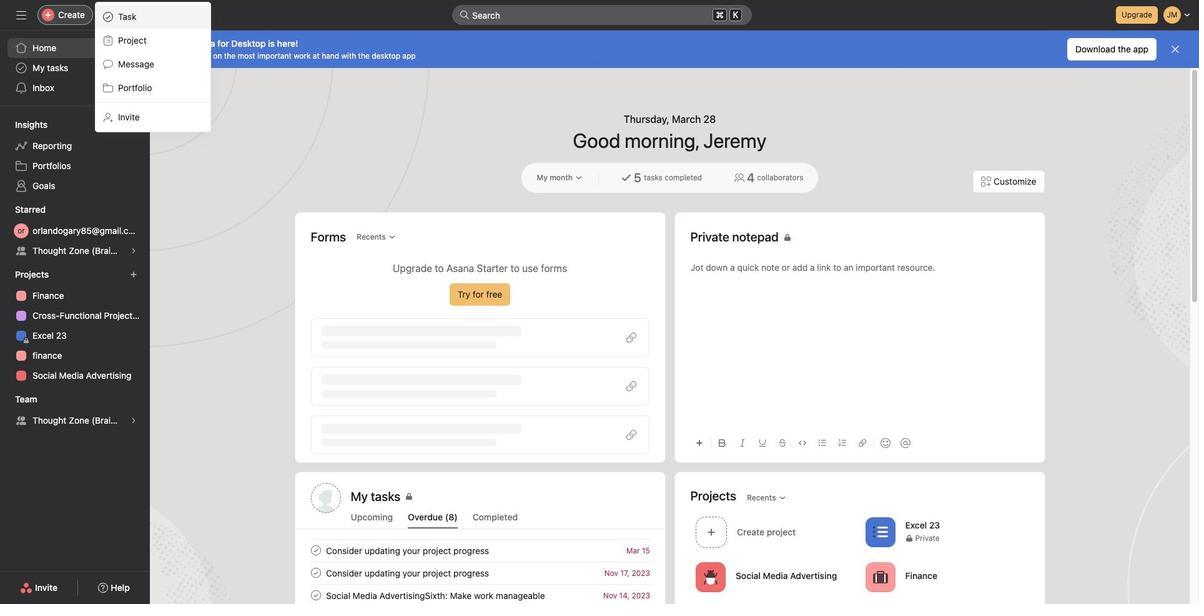 Task type: describe. For each thing, give the bounding box(es) containing it.
new project or portfolio image
[[130, 271, 137, 279]]

underline image
[[759, 440, 766, 447]]

Search tasks, projects, and more text field
[[452, 5, 752, 25]]

see details, thought zone (brainstorm space) image inside starred element
[[130, 247, 137, 255]]

briefcase image
[[873, 570, 888, 585]]

bug image
[[703, 570, 718, 585]]

add profile photo image
[[311, 484, 341, 514]]

1 mark complete image from the top
[[308, 544, 323, 559]]

hide sidebar image
[[16, 10, 26, 20]]

2 mark complete image from the top
[[308, 589, 323, 604]]

projects element
[[0, 264, 150, 389]]

italics image
[[739, 440, 746, 447]]

numbered list image
[[839, 440, 846, 447]]

strikethrough image
[[779, 440, 786, 447]]

at mention image
[[901, 439, 911, 449]]

link image
[[859, 440, 866, 447]]

starred element
[[0, 199, 150, 264]]

prominent image
[[460, 10, 470, 20]]

dismiss image
[[1171, 44, 1181, 54]]



Task type: locate. For each thing, give the bounding box(es) containing it.
insights element
[[0, 114, 150, 199]]

0 vertical spatial see details, thought zone (brainstorm space) image
[[130, 247, 137, 255]]

2 mark complete checkbox from the top
[[308, 589, 323, 604]]

global element
[[0, 31, 150, 106]]

1 vertical spatial see details, thought zone (brainstorm space) image
[[130, 417, 137, 425]]

see details, thought zone (brainstorm space) image inside teams element
[[130, 417, 137, 425]]

list image
[[873, 525, 888, 540]]

None field
[[452, 5, 752, 25]]

mark complete image
[[308, 566, 323, 581]]

2 see details, thought zone (brainstorm space) image from the top
[[130, 417, 137, 425]]

teams element
[[0, 389, 150, 434]]

code image
[[799, 440, 806, 447]]

bold image
[[719, 440, 726, 447]]

mark complete checkbox down mark complete option
[[308, 566, 323, 581]]

see details, thought zone (brainstorm space) image
[[130, 247, 137, 255], [130, 417, 137, 425]]

mark complete image
[[308, 544, 323, 559], [308, 589, 323, 604]]

list item
[[691, 514, 860, 552], [296, 540, 665, 562], [296, 562, 665, 585], [296, 585, 665, 605]]

Mark complete checkbox
[[308, 544, 323, 559]]

0 vertical spatial mark complete checkbox
[[308, 566, 323, 581]]

insert an object image
[[696, 440, 703, 447]]

emoji image
[[881, 439, 891, 449]]

0 vertical spatial mark complete image
[[308, 544, 323, 559]]

1 vertical spatial mark complete image
[[308, 589, 323, 604]]

mark complete checkbox down mark complete icon
[[308, 589, 323, 604]]

toolbar
[[691, 429, 1029, 457]]

menu item
[[96, 5, 211, 29]]

1 mark complete checkbox from the top
[[308, 566, 323, 581]]

mark complete image up mark complete icon
[[308, 544, 323, 559]]

1 vertical spatial mark complete checkbox
[[308, 589, 323, 604]]

1 see details, thought zone (brainstorm space) image from the top
[[130, 247, 137, 255]]

mark complete image down mark complete icon
[[308, 589, 323, 604]]

Mark complete checkbox
[[308, 566, 323, 581], [308, 589, 323, 604]]

bulleted list image
[[819, 440, 826, 447]]



Task type: vqa. For each thing, say whether or not it's contained in the screenshot.
See details, October 2023 Portfolio icon
no



